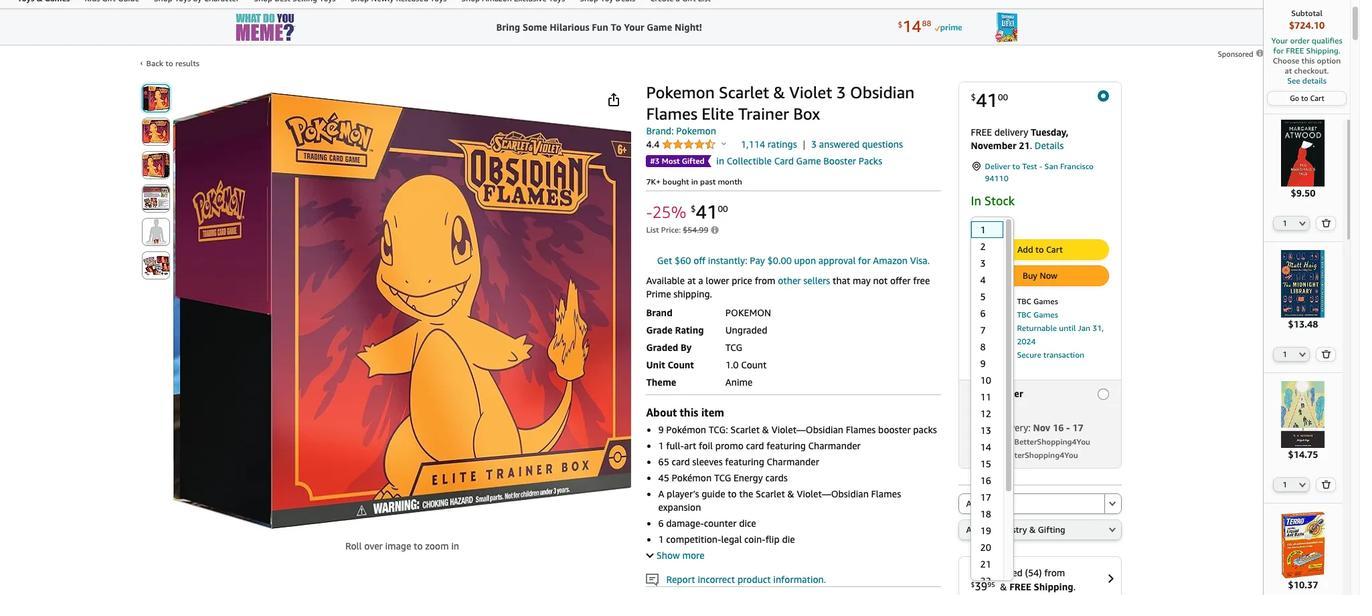 Task type: locate. For each thing, give the bounding box(es) containing it.
add up buy
[[1018, 245, 1034, 255]]

& up 95
[[993, 568, 999, 580]]

- inside free delivery: nov 16 - 17 bettershopping4you bettershopping4you
[[1067, 423, 1070, 434]]

00 up 'learn more about amazon pricing and savings' "icon"
[[718, 204, 728, 214]]

featuring up energy
[[725, 457, 765, 468]]

flames up brand: pokemon link
[[646, 104, 698, 123]]

00 inside the $ 41 00
[[998, 92, 1009, 103]]

0 vertical spatial 17
[[1073, 423, 1084, 434]]

1 up the midnight library: a gma book club pick (a novel) image
[[1283, 219, 1288, 228]]

scarlet up promo
[[731, 424, 760, 436]]

16 right nov
[[1053, 423, 1064, 434]]

available
[[646, 275, 685, 286]]

at inside your order qualifies for free shipping. choose this option at checkout. see details
[[1285, 66, 1293, 76]]

in down popover 'icon'
[[717, 155, 725, 167]]

for left order
[[1274, 46, 1284, 56]]

popover image
[[722, 142, 727, 145]]

approval
[[819, 255, 856, 266]]

1 horizontal spatial 00
[[998, 92, 1009, 103]]

at left the checkout.
[[1285, 66, 1293, 76]]

1 horizontal spatial 41
[[976, 89, 998, 111]]

prime
[[646, 288, 671, 300]]

scarlet down cards
[[756, 489, 785, 500]]

9 down about
[[659, 424, 664, 436]]

tbc up returnable
[[1017, 310, 1032, 320]]

november
[[971, 140, 1017, 151]]

2 vertical spatial delete image
[[1322, 481, 1332, 489]]

9 link
[[971, 356, 1004, 373]]

tuesday, november 21
[[971, 127, 1069, 151]]

1 games from the top
[[1034, 297, 1059, 307]]

games up tbc games link at the right bottom of the page
[[1034, 297, 1059, 307]]

free down 12
[[971, 423, 992, 434]]

0 vertical spatial -
[[1040, 161, 1043, 171]]

add inside radio
[[967, 499, 982, 510]]

from inside 'new & used (54) from $ 39 95'
[[1045, 568, 1066, 580]]

die
[[782, 534, 795, 546]]

brand: pokemon link
[[646, 125, 716, 137]]

41 up free delivery
[[976, 89, 998, 111]]

it
[[989, 389, 996, 400]]

0 vertical spatial flames
[[646, 104, 698, 123]]

cart
[[1311, 94, 1325, 102], [1047, 245, 1063, 255]]

1 horizontal spatial count
[[741, 359, 767, 371]]

results
[[175, 58, 199, 68]]

$ left 22
[[971, 582, 975, 590]]

1 tbc games from the top
[[1017, 297, 1059, 307]]

add down 16 link
[[967, 499, 982, 510]]

at
[[1285, 66, 1293, 76], [688, 275, 696, 286]]

1 vertical spatial -
[[646, 203, 653, 221]]

1,114 ratings
[[741, 139, 797, 150]]

& right 95
[[1001, 582, 1007, 594]]

1 vertical spatial for
[[858, 255, 871, 266]]

1 delete image from the top
[[1322, 219, 1332, 228]]

to down 16 link
[[985, 499, 993, 510]]

francisco
[[1061, 161, 1094, 171]]

delete image up 'terro t300b liquid ant killer, 12 bait stations' image
[[1322, 481, 1332, 489]]

0 vertical spatial at
[[1285, 66, 1293, 76]]

0 vertical spatial in
[[717, 155, 725, 167]]

your order qualifies for free shipping. choose this option at checkout. see details
[[1272, 35, 1343, 86]]

21 inside tuesday, november 21
[[1019, 140, 1030, 151]]

more
[[683, 550, 705, 562]]

None radio
[[1104, 494, 1122, 515]]

0 vertical spatial 21
[[1019, 140, 1030, 151]]

41 up 'learn more about amazon pricing and savings' "icon"
[[696, 201, 718, 223]]

0 vertical spatial add
[[1018, 245, 1034, 255]]

17 inside free delivery: nov 16 - 17 bettershopping4you bettershopping4you
[[1073, 423, 1084, 434]]

$ 41 00
[[971, 89, 1009, 111]]

2 games from the top
[[1034, 310, 1059, 320]]

1
[[1283, 219, 1288, 228], [995, 220, 999, 229], [981, 225, 986, 236], [1283, 350, 1288, 359], [659, 440, 664, 452], [1283, 481, 1288, 489], [659, 534, 664, 546]]

free up the checkout.
[[1286, 46, 1305, 56]]

radio inactive image
[[1098, 389, 1109, 401]]

1 2 3 4 5 6 7 8 9 10 11 12 13 14 15 16 17 18 19 20 21 22
[[981, 225, 992, 588]]

to right back
[[166, 58, 173, 68]]

0 vertical spatial scarlet
[[719, 83, 769, 102]]

4.4
[[646, 139, 662, 150]]

2 horizontal spatial -
[[1067, 423, 1070, 434]]

card right promo
[[746, 440, 764, 452]]

9 down "8"
[[981, 359, 986, 370]]

11 link
[[971, 389, 1004, 406]]

report incorrect product information. image
[[646, 574, 659, 587]]

& down cards
[[788, 489, 795, 500]]

at left "a"
[[688, 275, 696, 286]]

for up may
[[858, 255, 871, 266]]

2 vertical spatial in
[[451, 541, 459, 552]]

list box
[[971, 222, 1004, 596]]

2 horizontal spatial 3
[[981, 258, 986, 269]]

0 vertical spatial from
[[755, 275, 776, 286]]

1 vertical spatial 41
[[696, 201, 718, 223]]

0 horizontal spatial count
[[668, 359, 694, 371]]

radio active image
[[1098, 90, 1109, 102]]

cart up now
[[1047, 245, 1063, 255]]

& inside pokemon scarlet & violet 3 obsidian flames elite trainer box brand: pokemon
[[774, 83, 785, 102]]

1 vertical spatial games
[[1034, 310, 1059, 320]]

1 horizontal spatial in
[[692, 177, 698, 187]]

$9.50
[[1291, 188, 1316, 199]]

1 up the "malgudi days (penguin classics)" image
[[1283, 350, 1288, 359]]

tcg
[[726, 342, 743, 353], [714, 473, 731, 484]]

pokemon up 4.4 'button'
[[676, 125, 716, 137]]

promo
[[716, 440, 744, 452]]

card down full-
[[672, 457, 690, 468]]

1 vertical spatial .
[[1074, 582, 1076, 594]]

0 vertical spatial 16
[[1053, 423, 1064, 434]]

None submit
[[142, 85, 169, 112], [142, 119, 169, 145], [142, 152, 169, 179], [142, 185, 169, 212], [1317, 217, 1336, 231], [142, 219, 169, 246], [142, 252, 169, 279], [1317, 348, 1336, 361], [1317, 479, 1336, 492], [1105, 495, 1121, 515], [142, 85, 169, 112], [142, 119, 169, 145], [142, 152, 169, 179], [142, 185, 169, 212], [1317, 217, 1336, 231], [142, 219, 169, 246], [142, 252, 169, 279], [1317, 348, 1336, 361], [1317, 479, 1336, 492], [1105, 495, 1121, 515]]

. left the details
[[1030, 140, 1033, 151]]

1 horizontal spatial featuring
[[767, 440, 806, 452]]

9
[[981, 359, 986, 370], [659, 424, 664, 436]]

to left the the
[[728, 489, 737, 500]]

1 inside 1 2 3 4 5 6 7 8 9 10 11 12 13 14 15 16 17 18 19 20 21 22
[[981, 225, 986, 236]]

1,114 ratings link
[[741, 139, 797, 150]]

1 vertical spatial in
[[692, 177, 698, 187]]

in right zoom
[[451, 541, 459, 552]]

1 up 2
[[981, 225, 986, 236]]

to inside radio
[[985, 499, 993, 510]]

in
[[717, 155, 725, 167], [692, 177, 698, 187], [451, 541, 459, 552]]

graded
[[646, 342, 679, 353]]

3 delete image from the top
[[1322, 481, 1332, 489]]

3 inside 1 2 3 4 5 6 7 8 9 10 11 12 13 14 15 16 17 18 19 20 21 22
[[981, 258, 986, 269]]

list right 18
[[995, 499, 1009, 510]]

1 up 'terro t300b liquid ant killer, 12 bait stations' image
[[1283, 481, 1288, 489]]

count right 1.0
[[741, 359, 767, 371]]

0 horizontal spatial featuring
[[725, 457, 765, 468]]

subtotal $724.10
[[1290, 8, 1325, 31]]

21 down delivery
[[1019, 140, 1030, 151]]

for inside your order qualifies for free shipping. choose this option at checkout. see details
[[1274, 46, 1284, 56]]

& free shipping .
[[1001, 582, 1076, 594]]

0 vertical spatial 3
[[837, 83, 846, 102]]

& up the trainer
[[774, 83, 785, 102]]

1 vertical spatial card
[[672, 457, 690, 468]]

6 left damage- at the bottom of page
[[659, 518, 664, 530]]

add down 18
[[967, 525, 982, 536]]

0 horizontal spatial -
[[646, 203, 653, 221]]

tcg up guide
[[714, 473, 731, 484]]

Add to Cart submit
[[972, 241, 1109, 260]]

0 vertical spatial 00
[[998, 92, 1009, 103]]

get for get $60 off instantly: pay $0.00 upon approval for  amazon visa.
[[657, 255, 672, 266]]

0 vertical spatial for
[[1274, 46, 1284, 56]]

0 horizontal spatial 17
[[981, 492, 992, 504]]

games
[[1034, 297, 1059, 307], [1034, 310, 1059, 320]]

delete image up the "malgudi days (penguin classics)" image
[[1322, 350, 1332, 359]]

to right the go
[[1302, 94, 1309, 102]]

20
[[981, 543, 992, 554]]

pokemon up brand: pokemon link
[[646, 83, 715, 102]]

this up 'see details' link
[[1302, 56, 1315, 66]]

0 vertical spatial games
[[1034, 297, 1059, 307]]

1 up show
[[659, 534, 664, 546]]

1 horizontal spatial -
[[1040, 161, 1043, 171]]

subtotal
[[1292, 8, 1323, 18]]

back to results link
[[146, 58, 199, 68]]

1 vertical spatial violet—obsidian
[[797, 489, 869, 500]]

delete image
[[1322, 219, 1332, 228], [1322, 350, 1332, 359], [1322, 481, 1332, 489]]

1 vertical spatial add
[[967, 499, 982, 510]]

cards
[[766, 473, 788, 484]]

get $60 off instantly: pay $0.00 upon approval for  amazon visa.
[[657, 255, 930, 266]]

secure
[[1017, 351, 1042, 361]]

buy
[[1023, 271, 1038, 282]]

scarlet up the trainer
[[719, 83, 769, 102]]

16 link
[[971, 473, 1004, 490]]

tbc games up returnable
[[1017, 310, 1059, 320]]

- left san
[[1040, 161, 1043, 171]]

returnable until jan 31, 2024 button
[[1017, 322, 1104, 347]]

1 vertical spatial bettershopping4you
[[1002, 451, 1078, 461]]

1 vertical spatial 9
[[659, 424, 664, 436]]

1 vertical spatial this
[[680, 406, 699, 420]]

1 vertical spatial pokemon
[[676, 125, 716, 137]]

1 horizontal spatial for
[[1274, 46, 1284, 56]]

this inside your order qualifies for free shipping. choose this option at checkout. see details
[[1302, 56, 1315, 66]]

10
[[981, 375, 992, 387]]

used
[[1002, 568, 1023, 580]]

00 up free delivery
[[998, 92, 1009, 103]]

qualifies
[[1312, 35, 1343, 46]]

packs
[[914, 424, 937, 436]]

16 down 15
[[981, 476, 992, 487]]

pokémon up art
[[666, 424, 706, 436]]

1 vertical spatial tcg
[[714, 473, 731, 484]]

2 delete image from the top
[[1322, 350, 1332, 359]]

- down 7k+
[[646, 203, 653, 221]]

19
[[981, 526, 992, 537]]

0 horizontal spatial for
[[858, 255, 871, 266]]

tbc up tbc games link at the right bottom of the page
[[1017, 297, 1032, 307]]

1 horizontal spatial 21
[[1019, 140, 1030, 151]]

1 vertical spatial at
[[688, 275, 696, 286]]

1 vertical spatial from
[[1045, 568, 1066, 580]]

1 vertical spatial delete image
[[1322, 350, 1332, 359]]

zoom
[[425, 541, 449, 552]]

flames inside pokemon scarlet & violet 3 obsidian flames elite trainer box brand: pokemon
[[646, 104, 698, 123]]

2 vertical spatial add
[[967, 525, 982, 536]]

charmander
[[809, 440, 861, 452], [767, 457, 820, 468]]

tbc games up tbc games link at the right bottom of the page
[[1017, 297, 1059, 307]]

dropdown image
[[1300, 221, 1307, 227], [1003, 222, 1009, 227], [1300, 352, 1307, 357], [1300, 483, 1307, 488], [1109, 502, 1116, 507], [1109, 528, 1116, 533]]

0 horizontal spatial 9
[[659, 424, 664, 436]]

in stock
[[971, 194, 1015, 208]]

1 horizontal spatial 6
[[981, 308, 986, 320]]

0 horizontal spatial 3
[[812, 139, 817, 150]]

1 vertical spatial cart
[[1047, 245, 1063, 255]]

3 right |
[[812, 139, 817, 150]]

to left test
[[1013, 161, 1021, 171]]

0 horizontal spatial 16
[[981, 476, 992, 487]]

this inside about this item 9 pokémon tcg: scarlet & violet—obsidian flames booster packs 1 full-art foil promo card featuring charmander 65 card sleeves featuring charmander 45 pokémon tcg energy cards a player's guide to the scarlet & violet—obsidian flames expansion 6 damage-counter dice 1 competition-legal coin-flip die
[[680, 406, 699, 420]]

anime
[[726, 377, 753, 388]]

test
[[1023, 161, 1038, 171]]

(54)
[[1026, 568, 1042, 580]]

0 vertical spatial this
[[1302, 56, 1315, 66]]

tcg up 1.0
[[726, 342, 743, 353]]

13 link
[[971, 423, 1004, 440]]

from down the pay
[[755, 275, 776, 286]]

0 vertical spatial 9
[[981, 359, 986, 370]]

1 horizontal spatial from
[[1045, 568, 1066, 580]]

1 vertical spatial 17
[[981, 492, 992, 504]]

31,
[[1093, 324, 1104, 334]]

1 horizontal spatial list
[[995, 499, 1009, 510]]

0 horizontal spatial list
[[646, 225, 659, 235]]

pokemon
[[646, 83, 715, 102], [676, 125, 716, 137]]

3 down 2
[[981, 258, 986, 269]]

- right nov
[[1067, 423, 1070, 434]]

0 vertical spatial tbc games
[[1017, 297, 1059, 307]]

brand:
[[646, 125, 674, 137]]

flames down booster
[[872, 489, 901, 500]]

1 vertical spatial tbc games
[[1017, 310, 1059, 320]]

0 horizontal spatial 6
[[659, 518, 664, 530]]

2 count from the left
[[741, 359, 767, 371]]

this left item
[[680, 406, 699, 420]]

get it faster
[[971, 389, 1024, 400]]

94110‌
[[985, 173, 1009, 183]]

leave feedback on sponsored ad element
[[1218, 50, 1265, 58]]

1 vertical spatial 3
[[812, 139, 817, 150]]

22 link
[[971, 573, 1004, 590]]

1 horizontal spatial at
[[1285, 66, 1293, 76]]

17 right nov
[[1073, 423, 1084, 434]]

featuring up cards
[[767, 440, 806, 452]]

grade
[[646, 325, 673, 336]]

0 vertical spatial tbc
[[1017, 297, 1032, 307]]

list
[[646, 225, 659, 235], [995, 499, 1009, 510]]

count down by
[[668, 359, 694, 371]]

1 vertical spatial 00
[[718, 204, 728, 214]]

cart for add to cart
[[1047, 245, 1063, 255]]

6 inside about this item 9 pokémon tcg: scarlet & violet—obsidian flames booster packs 1 full-art foil promo card featuring charmander 65 card sleeves featuring charmander 45 pokémon tcg energy cards a player's guide to the scarlet & violet—obsidian flames expansion 6 damage-counter dice 1 competition-legal coin-flip die
[[659, 518, 664, 530]]

$ up $54.99
[[691, 204, 696, 214]]

1 count from the left
[[668, 359, 694, 371]]

1 horizontal spatial 17
[[1073, 423, 1084, 434]]

foil
[[699, 440, 713, 452]]

3 answered questions link
[[812, 138, 903, 151]]

games up returnable
[[1034, 310, 1059, 320]]

21 up 22
[[981, 559, 992, 571]]

0 vertical spatial 6
[[981, 308, 986, 320]]

. right 'new & used (54) from $ 39 95'
[[1074, 582, 1076, 594]]

6 up 7
[[981, 308, 986, 320]]

delete image up the midnight library: a gma book club pick (a novel) image
[[1322, 219, 1332, 228]]

add for add to registry & gifting
[[967, 525, 982, 536]]

flames
[[646, 104, 698, 123], [846, 424, 876, 436], [872, 489, 901, 500]]

1 vertical spatial 6
[[659, 518, 664, 530]]

1 vertical spatial get
[[971, 389, 987, 400]]

tcg inside about this item 9 pokémon tcg: scarlet & violet—obsidian flames booster packs 1 full-art foil promo card featuring charmander 65 card sleeves featuring charmander 45 pokémon tcg energy cards a player's guide to the scarlet & violet—obsidian flames expansion 6 damage-counter dice 1 competition-legal coin-flip die
[[714, 473, 731, 484]]

$ up free delivery
[[971, 92, 976, 103]]

off
[[694, 255, 706, 266]]

2 vertical spatial $
[[971, 582, 975, 590]]

cart down details
[[1311, 94, 1325, 102]]

get
[[657, 255, 672, 266], [971, 389, 987, 400]]

3 right "violet"
[[837, 83, 846, 102]]

Buy Now submit
[[972, 267, 1109, 286]]

learn more about amazon pricing and savings image
[[711, 227, 719, 236]]

1 horizontal spatial 16
[[1053, 423, 1064, 434]]

the handmaid&#39;s tale image
[[1270, 120, 1337, 187]]

get left it
[[971, 389, 987, 400]]

a
[[659, 489, 665, 500]]

the midnight library: a gma book club pick (a novel) image
[[1270, 251, 1337, 318]]

bought
[[663, 177, 689, 187]]

2 vertical spatial 3
[[981, 258, 986, 269]]

1 vertical spatial 21
[[981, 559, 992, 571]]

legal
[[722, 534, 742, 546]]

get left the $60
[[657, 255, 672, 266]]

17 up 18
[[981, 492, 992, 504]]

1 vertical spatial $
[[691, 204, 696, 214]]

list inside radio
[[995, 499, 1009, 510]]

0 vertical spatial cart
[[1311, 94, 1325, 102]]

free delivery
[[971, 127, 1031, 138]]

41
[[976, 89, 998, 111], [696, 201, 718, 223]]

0 horizontal spatial cart
[[1047, 245, 1063, 255]]

cart inside "link"
[[1311, 94, 1325, 102]]

1 vertical spatial list
[[995, 499, 1009, 510]]

registry
[[995, 525, 1027, 536]]

list left price:
[[646, 225, 659, 235]]

in left past
[[692, 177, 698, 187]]

from up shipping
[[1045, 568, 1066, 580]]

1,114
[[741, 139, 765, 150]]

1 horizontal spatial cart
[[1311, 94, 1325, 102]]

flames left booster
[[846, 424, 876, 436]]

pokémon up player's
[[672, 473, 712, 484]]

see
[[1288, 76, 1301, 86]]

to up buy now
[[1036, 245, 1044, 255]]

to inside "link"
[[1302, 94, 1309, 102]]

theme
[[646, 377, 677, 388]]

lower
[[706, 275, 730, 286]]

report
[[667, 574, 696, 586]]

- inside the '-25% $ 41 00'
[[646, 203, 653, 221]]



Task type: vqa. For each thing, say whether or not it's contained in the screenshot.


Task type: describe. For each thing, give the bounding box(es) containing it.
2 vertical spatial scarlet
[[756, 489, 785, 500]]

to left zoom
[[414, 541, 423, 552]]

add for add to cart
[[1018, 245, 1034, 255]]

5 link
[[971, 289, 1004, 306]]

2 tbc from the top
[[1017, 310, 1032, 320]]

25%
[[653, 203, 687, 221]]

cart for go to cart
[[1311, 94, 1325, 102]]

free up the "november"
[[971, 127, 992, 138]]

go to cart
[[1290, 94, 1325, 102]]

to inside ‹ back to results
[[166, 58, 173, 68]]

other sellers link
[[778, 275, 831, 286]]

9 inside about this item 9 pokémon tcg: scarlet & violet—obsidian flames booster packs 1 full-art foil promo card featuring charmander 65 card sleeves featuring charmander 45 pokémon tcg energy cards a player's guide to the scarlet & violet—obsidian flames expansion 6 damage-counter dice 1 competition-legal coin-flip die
[[659, 424, 664, 436]]

the
[[739, 489, 754, 500]]

details
[[1035, 140, 1064, 151]]

jan
[[1078, 324, 1091, 334]]

brand
[[646, 307, 673, 319]]

7
[[981, 325, 986, 336]]

unit count
[[646, 359, 694, 371]]

15
[[981, 459, 992, 470]]

16 inside free delivery: nov 16 - 17 bettershopping4you bettershopping4you
[[1053, 423, 1064, 434]]

$ inside the $ 41 00
[[971, 92, 976, 103]]

6 inside 1 2 3 4 5 6 7 8 9 10 11 12 13 14 15 16 17 18 19 20 21 22
[[981, 308, 986, 320]]

to down 18 link
[[985, 525, 993, 536]]

0 horizontal spatial card
[[672, 457, 690, 468]]

$10.37
[[1289, 580, 1319, 591]]

65
[[659, 457, 670, 468]]

0 horizontal spatial from
[[755, 275, 776, 286]]

1 vertical spatial flames
[[846, 424, 876, 436]]

free inside your order qualifies for free shipping. choose this option at checkout. see details
[[1286, 46, 1305, 56]]

until
[[1060, 324, 1076, 334]]

Add to List radio
[[959, 494, 1104, 515]]

add to cart
[[1018, 245, 1063, 255]]

& right tcg:
[[762, 424, 769, 436]]

5
[[981, 292, 986, 303]]

obsidian
[[850, 83, 915, 102]]

to inside about this item 9 pokémon tcg: scarlet & violet—obsidian flames booster packs 1 full-art foil promo card featuring charmander 65 card sleeves featuring charmander 45 pokémon tcg energy cards a player's guide to the scarlet & violet—obsidian flames expansion 6 damage-counter dice 1 competition-legal coin-flip die
[[728, 489, 737, 500]]

8
[[981, 342, 986, 353]]

7k+ bought in past month
[[646, 177, 742, 187]]

dice
[[739, 518, 756, 530]]

3 inside pokemon scarlet & violet 3 obsidian flames elite trainer box brand: pokemon
[[837, 83, 846, 102]]

add to list option group
[[959, 494, 1122, 515]]

0 horizontal spatial in
[[451, 541, 459, 552]]

2 horizontal spatial in
[[717, 155, 725, 167]]

packs
[[859, 155, 883, 167]]

Add to List submit
[[959, 495, 1104, 515]]

1 vertical spatial charmander
[[767, 457, 820, 468]]

17 link
[[971, 490, 1004, 507]]

shipping.
[[1307, 46, 1341, 56]]

booster
[[879, 424, 911, 436]]

product
[[738, 574, 771, 586]]

violet
[[790, 83, 833, 102]]

your
[[1272, 35, 1289, 46]]

show
[[657, 550, 680, 562]]

that
[[833, 275, 851, 286]]

report incorrect product information. link
[[646, 574, 826, 587]]

1 option
[[971, 222, 1004, 239]]

0 vertical spatial card
[[746, 440, 764, 452]]

energy
[[734, 473, 763, 484]]

stock
[[985, 194, 1015, 208]]

box
[[794, 104, 820, 123]]

shipping
[[1034, 582, 1074, 594]]

pokemon scarlet &amp; violet 3 obsidian flames elite trainer box image
[[173, 92, 632, 530]]

39
[[975, 581, 988, 594]]

4.4 button
[[646, 139, 727, 151]]

pokemon
[[726, 307, 771, 319]]

20 link
[[971, 540, 1004, 557]]

0 vertical spatial charmander
[[809, 440, 861, 452]]

1 right the qty:
[[995, 220, 999, 229]]

1.0
[[726, 359, 739, 371]]

malgudi days (penguin classics) image
[[1270, 381, 1337, 449]]

delete image for $9.50
[[1322, 219, 1332, 228]]

scarlet inside pokemon scarlet & violet 3 obsidian flames elite trainer box brand: pokemon
[[719, 83, 769, 102]]

$14.75
[[1289, 449, 1319, 461]]

$60
[[675, 255, 691, 266]]

$ inside 'new & used (54) from $ 39 95'
[[971, 582, 975, 590]]

2 vertical spatial flames
[[872, 489, 901, 500]]

price:
[[661, 225, 681, 235]]

navigation navigation
[[0, 0, 1351, 596]]

$ inside the '-25% $ 41 00'
[[691, 204, 696, 214]]

11
[[981, 392, 992, 403]]

list box containing 1
[[971, 222, 1004, 596]]

0 horizontal spatial 21
[[981, 559, 992, 571]]

& left gifting at the right bottom
[[1030, 525, 1036, 536]]

0 vertical spatial violet—obsidian
[[772, 424, 844, 436]]

count for 1.0 count
[[741, 359, 767, 371]]

1 tbc from the top
[[1017, 297, 1032, 307]]

information.
[[774, 574, 826, 586]]

that may not offer free prime shipping.
[[646, 275, 930, 300]]

3 link
[[971, 255, 1004, 272]]

0 horizontal spatial .
[[1030, 140, 1033, 151]]

get for get it faster
[[971, 389, 987, 400]]

sponsored
[[1218, 50, 1256, 58]]

1 vertical spatial 16
[[981, 476, 992, 487]]

san
[[1045, 161, 1059, 171]]

add to list
[[967, 499, 1009, 510]]

terro t300b liquid ant killer, 12 bait stations image
[[1270, 512, 1337, 579]]

0 vertical spatial tcg
[[726, 342, 743, 353]]

player's
[[667, 489, 699, 500]]

coin-
[[745, 534, 766, 546]]

0 horizontal spatial 41
[[696, 201, 718, 223]]

9 inside 1 2 3 4 5 6 7 8 9 10 11 12 13 14 15 16 17 18 19 20 21 22
[[981, 359, 986, 370]]

dropdown image inside add to list option group
[[1109, 502, 1116, 507]]

delete image for $13.48
[[1322, 350, 1332, 359]]

expansion
[[659, 502, 701, 513]]

option
[[1318, 56, 1341, 66]]

choose
[[1273, 56, 1300, 66]]

15 link
[[971, 456, 1004, 473]]

8 link
[[971, 339, 1004, 356]]

95
[[988, 582, 996, 590]]

add for add to list
[[967, 499, 982, 510]]

1 vertical spatial pokémon
[[672, 473, 712, 484]]

offer
[[890, 275, 911, 286]]

1 left full-
[[659, 440, 664, 452]]

free delivery: nov 16 - 17 bettershopping4you bettershopping4you
[[971, 423, 1091, 461]]

tcg:
[[709, 424, 728, 436]]

17 inside list box
[[981, 492, 992, 504]]

delete image for $14.75
[[1322, 481, 1332, 489]]

1.0 count
[[726, 359, 767, 371]]

collectible
[[727, 155, 772, 167]]

card
[[775, 155, 794, 167]]

answered
[[819, 139, 860, 150]]

report incorrect product information.
[[659, 574, 826, 586]]

secure transaction button
[[1017, 349, 1085, 361]]

0 vertical spatial featuring
[[767, 440, 806, 452]]

extender expand image
[[647, 551, 654, 559]]

1 horizontal spatial .
[[1074, 582, 1076, 594]]

0 vertical spatial pokemon
[[646, 83, 715, 102]]

available at a lower price from other sellers
[[646, 275, 831, 286]]

4
[[981, 275, 986, 286]]

2
[[981, 241, 986, 253]]

art
[[684, 440, 697, 452]]

0 vertical spatial pokémon
[[666, 424, 706, 436]]

free inside free delivery: nov 16 - 17 bettershopping4you bettershopping4you
[[971, 423, 992, 434]]

$13.48
[[1289, 318, 1319, 330]]

flip
[[766, 534, 780, 546]]

shipping.
[[674, 288, 712, 300]]

00 inside the '-25% $ 41 00'
[[718, 204, 728, 214]]

back
[[146, 58, 163, 68]]

sponsored link
[[1218, 48, 1265, 61]]

0 vertical spatial bettershopping4you
[[1015, 438, 1091, 448]]

game
[[797, 155, 821, 167]]

counter
[[704, 518, 737, 530]]

0 vertical spatial 41
[[976, 89, 998, 111]]

& inside 'new & used (54) from $ 39 95'
[[993, 568, 999, 580]]

free down used
[[1010, 582, 1032, 594]]

14
[[981, 442, 992, 454]]

0 horizontal spatial at
[[688, 275, 696, 286]]

order
[[1291, 35, 1310, 46]]

22
[[981, 576, 992, 588]]

1 vertical spatial scarlet
[[731, 424, 760, 436]]

2 tbc games from the top
[[1017, 310, 1059, 320]]

competition-
[[666, 534, 722, 546]]

may
[[853, 275, 871, 286]]

gifting
[[1038, 525, 1066, 536]]

free
[[913, 275, 930, 286]]

0 vertical spatial list
[[646, 225, 659, 235]]

returnable until jan 31, 2024
[[1017, 324, 1104, 347]]

details
[[1303, 76, 1327, 86]]

count for unit count
[[668, 359, 694, 371]]



